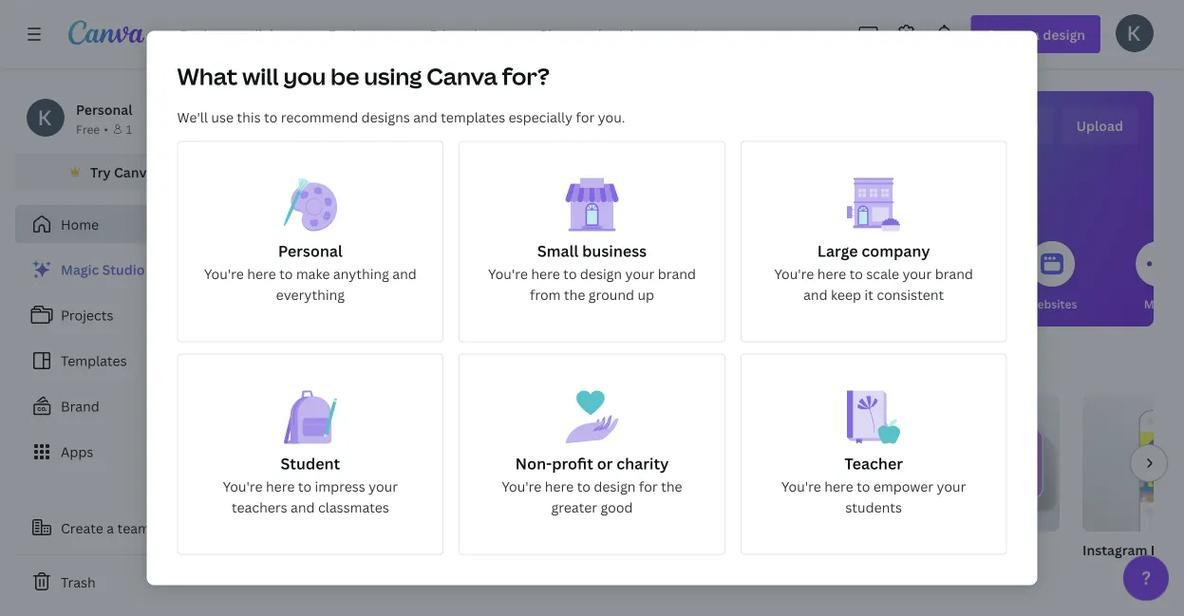 Task type: vqa. For each thing, say whether or not it's contained in the screenshot.
the in the Small business You're here to design your brand from the ground up
yes



Task type: describe. For each thing, give the bounding box(es) containing it.
charity
[[617, 454, 669, 474]]

you for design
[[642, 113, 699, 154]]

company
[[862, 241, 930, 261]]

ground
[[589, 286, 634, 304]]

try canva pro button
[[15, 154, 247, 190]]

we'll use this to recommend designs and templates especially for you.
[[177, 108, 625, 126]]

from
[[530, 286, 561, 304]]

be
[[331, 61, 359, 92]]

non-
[[515, 454, 552, 474]]

websites button
[[1027, 228, 1077, 327]]

teacher you're here to empower your students
[[782, 454, 966, 517]]

today?
[[809, 113, 915, 154]]

a
[[107, 519, 114, 537]]

recommend
[[281, 108, 358, 126]]

personal you're here to make anything and everything
[[204, 241, 417, 304]]

you might want to try...
[[262, 357, 454, 380]]

especially
[[509, 108, 573, 126]]

0 vertical spatial design
[[705, 113, 802, 154]]

you're inside teacher you're here to empower your students
[[782, 478, 821, 496]]

doc group
[[262, 395, 444, 583]]

magic
[[61, 261, 99, 279]]

0 horizontal spatial for
[[576, 108, 595, 126]]

1 horizontal spatial canva
[[427, 61, 497, 92]]

instagram post (
[[1083, 541, 1184, 559]]

non-profit or charity you're here to design for the greater good
[[502, 454, 682, 517]]

this
[[237, 108, 261, 126]]

here inside personal you're here to make anything and everything
[[247, 265, 276, 283]]

to inside large company you're here to scale your brand and keep it consistent
[[850, 265, 863, 283]]

create
[[61, 519, 103, 537]]

for inside non-profit or charity you're here to design for the greater good
[[639, 478, 658, 496]]

for
[[287, 296, 305, 312]]

projects link
[[15, 296, 247, 334]]

profit
[[552, 454, 593, 474]]

brand for company
[[935, 265, 973, 283]]

instagram post (square) group
[[1083, 395, 1184, 583]]

you're inside personal you're here to make anything and everything
[[204, 265, 244, 283]]

video
[[878, 541, 915, 559]]

presentation
[[672, 541, 756, 559]]

new
[[202, 263, 226, 276]]

social media button
[[698, 228, 768, 327]]

canva inside button
[[114, 163, 154, 181]]

up
[[638, 286, 654, 304]]

to inside small business you're here to design your brand from the ground up
[[563, 265, 577, 283]]

personal for personal you're here to make anything and everything
[[278, 241, 343, 261]]

large
[[817, 241, 858, 261]]

brand link
[[15, 387, 247, 425]]

whiteboards button
[[485, 228, 556, 327]]

instagram
[[1083, 541, 1148, 559]]

media
[[734, 296, 768, 312]]

videos
[[821, 296, 858, 312]]

group for presentation (16:9) group at the bottom right of page
[[672, 395, 855, 532]]

everything
[[276, 286, 345, 304]]

templates
[[441, 108, 505, 126]]

print products
[[906, 296, 986, 312]]

might
[[297, 357, 346, 380]]

you're inside large company you're here to scale your brand and keep it consistent
[[774, 265, 814, 283]]

presentation (16:9)
[[672, 541, 796, 559]]

1
[[126, 121, 132, 137]]

design inside small business you're here to design your brand from the ground up
[[580, 265, 622, 283]]

websites
[[1027, 296, 1077, 312]]

classmates
[[318, 499, 389, 517]]

or
[[597, 454, 613, 474]]

designs
[[362, 108, 410, 126]]

here inside small business you're here to design your brand from the ground up
[[531, 265, 560, 283]]

free •
[[76, 121, 108, 137]]

whiteboard
[[467, 541, 543, 559]]

here inside student you're here to impress your teachers and classmates
[[266, 478, 295, 496]]

business
[[582, 241, 647, 261]]

top level navigation element
[[167, 15, 763, 53]]

the for here
[[564, 286, 585, 304]]

keep
[[831, 286, 861, 304]]

good
[[601, 499, 633, 517]]

presentations button
[[588, 228, 665, 327]]

group for video group
[[878, 395, 1060, 532]]

(16:9)
[[759, 541, 796, 559]]

more
[[1144, 296, 1173, 312]]

trash
[[61, 573, 96, 591]]

make
[[296, 265, 330, 283]]

apps
[[61, 443, 93, 461]]

(
[[1183, 541, 1184, 559]]

group for whiteboard group
[[467, 395, 650, 532]]

what will you design today?
[[501, 113, 915, 154]]

student you're here to impress your teachers and classmates
[[223, 454, 398, 517]]

home link
[[15, 205, 247, 243]]

greater
[[551, 499, 597, 517]]

to inside non-profit or charity you're here to design for the greater good
[[577, 478, 591, 496]]

teacher
[[845, 454, 903, 474]]

free
[[76, 121, 100, 137]]

templates
[[61, 352, 127, 370]]

create a team
[[61, 519, 150, 537]]

list containing magic studio
[[15, 251, 247, 471]]

small
[[537, 241, 579, 261]]

doc
[[262, 541, 288, 559]]

social media
[[698, 296, 768, 312]]

create a team button
[[15, 509, 247, 547]]



Task type: locate. For each thing, give the bounding box(es) containing it.
and inside student you're here to impress your teachers and classmates
[[291, 499, 315, 517]]

group for doc group
[[262, 395, 444, 532]]

0 vertical spatial for
[[576, 108, 595, 126]]

personal for personal
[[76, 100, 132, 118]]

the inside non-profit or charity you're here to design for the greater good
[[661, 478, 682, 496]]

we'll
[[177, 108, 208, 126]]

to up students
[[857, 478, 870, 496]]

brand for business
[[658, 265, 696, 283]]

your inside teacher you're here to empower your students
[[937, 478, 966, 496]]

anything
[[333, 265, 389, 283]]

here up the greater
[[545, 478, 574, 496]]

for down charity
[[639, 478, 658, 496]]

team
[[117, 519, 150, 537]]

1 vertical spatial personal
[[278, 241, 343, 261]]

you're up whiteboards at the left
[[488, 265, 528, 283]]

the for charity
[[661, 478, 682, 496]]

brand inside large company you're here to scale your brand and keep it consistent
[[935, 265, 973, 283]]

will right especially on the top of the page
[[587, 113, 636, 154]]

you're left "for you" button
[[204, 265, 244, 283]]

1 vertical spatial the
[[661, 478, 682, 496]]

to inside personal you're here to make anything and everything
[[279, 265, 293, 283]]

will for design
[[587, 113, 636, 154]]

presentation (16:9) group
[[672, 395, 855, 583]]

1 vertical spatial what
[[501, 113, 581, 154]]

the inside small business you're here to design your brand from the ground up
[[564, 286, 585, 304]]

products
[[936, 296, 986, 312]]

and inside personal you're here to make anything and everything
[[392, 265, 417, 283]]

1 vertical spatial for
[[639, 478, 658, 496]]

1 group from the left
[[262, 395, 444, 532]]

here inside large company you're here to scale your brand and keep it consistent
[[817, 265, 846, 283]]

to up the greater
[[577, 478, 591, 496]]

personal up make
[[278, 241, 343, 261]]

canva down the top level navigation element
[[427, 61, 497, 92]]

you're down non-
[[502, 478, 542, 496]]

what for what will you design today?
[[501, 113, 581, 154]]

you right you.
[[642, 113, 699, 154]]

1 vertical spatial will
[[587, 113, 636, 154]]

1 horizontal spatial what
[[501, 113, 581, 154]]

your right empower
[[937, 478, 966, 496]]

try...
[[416, 357, 454, 380]]

for you
[[287, 296, 328, 312]]

here up students
[[825, 478, 853, 496]]

you're inside small business you're here to design your brand from the ground up
[[488, 265, 528, 283]]

you're
[[204, 265, 244, 283], [488, 265, 528, 283], [774, 265, 814, 283], [223, 478, 263, 496], [502, 478, 542, 496], [782, 478, 821, 496]]

to down small
[[563, 265, 577, 283]]

what up we'll
[[177, 61, 238, 92]]

your inside small business you're here to design your brand from the ground up
[[625, 265, 655, 283]]

design inside non-profit or charity you're here to design for the greater good
[[594, 478, 636, 496]]

impress
[[315, 478, 365, 496]]

what down 'for?'
[[501, 113, 581, 154]]

your up consistent
[[903, 265, 932, 283]]

to right this
[[264, 108, 278, 126]]

you.
[[598, 108, 625, 126]]

personal up •
[[76, 100, 132, 118]]

0 horizontal spatial the
[[564, 286, 585, 304]]

students
[[846, 499, 902, 517]]

for left you.
[[576, 108, 595, 126]]

try canva pro
[[90, 163, 179, 181]]

0 horizontal spatial canva
[[114, 163, 154, 181]]

1 horizontal spatial will
[[587, 113, 636, 154]]

5 group from the left
[[1083, 395, 1184, 532]]

design
[[705, 113, 802, 154], [580, 265, 622, 283], [594, 478, 636, 496]]

and left keep
[[804, 286, 828, 304]]

2 vertical spatial you
[[308, 296, 328, 312]]

•
[[104, 121, 108, 137]]

what for what will you be using canva for?
[[177, 61, 238, 92]]

video group
[[878, 395, 1060, 583]]

here
[[247, 265, 276, 283], [531, 265, 560, 283], [817, 265, 846, 283], [266, 478, 295, 496], [545, 478, 574, 496], [825, 478, 853, 496]]

brand
[[658, 265, 696, 283], [935, 265, 973, 283]]

here inside non-profit or charity you're here to design for the greater good
[[545, 478, 574, 496]]

consistent
[[877, 286, 944, 304]]

presentations
[[588, 296, 665, 312]]

here up from
[[531, 265, 560, 283]]

use
[[211, 108, 234, 126]]

to left "try..."
[[395, 357, 412, 380]]

and inside large company you're here to scale your brand and keep it consistent
[[804, 286, 828, 304]]

post
[[1151, 541, 1180, 559]]

you right for
[[308, 296, 328, 312]]

0 horizontal spatial what
[[177, 61, 238, 92]]

you're left videos 'button'
[[774, 265, 814, 283]]

to left make
[[279, 265, 293, 283]]

what
[[177, 61, 238, 92], [501, 113, 581, 154]]

the right from
[[564, 286, 585, 304]]

templates link
[[15, 342, 247, 380]]

you're inside non-profit or charity you're here to design for the greater good
[[502, 478, 542, 496]]

print products button
[[906, 228, 986, 327]]

0 vertical spatial what
[[177, 61, 238, 92]]

2 vertical spatial design
[[594, 478, 636, 496]]

you
[[262, 357, 293, 380]]

and down impress
[[291, 499, 315, 517]]

large company you're here to scale your brand and keep it consistent
[[774, 241, 973, 304]]

you're inside student you're here to impress your teachers and classmates
[[223, 478, 263, 496]]

None search field
[[423, 177, 993, 215]]

and
[[413, 108, 438, 126], [392, 265, 417, 283], [804, 286, 828, 304], [291, 499, 315, 517]]

magic studio
[[61, 261, 145, 279]]

your up classmates
[[369, 478, 398, 496]]

1 vertical spatial design
[[580, 265, 622, 283]]

0 vertical spatial personal
[[76, 100, 132, 118]]

what will you be using canva for?
[[177, 61, 550, 92]]

to inside student you're here to impress your teachers and classmates
[[298, 478, 312, 496]]

1 vertical spatial you
[[642, 113, 699, 154]]

here up teachers
[[266, 478, 295, 496]]

brand inside small business you're here to design your brand from the ground up
[[658, 265, 696, 283]]

you left be
[[283, 61, 326, 92]]

you for be
[[283, 61, 326, 92]]

4 group from the left
[[878, 395, 1060, 532]]

personal
[[76, 100, 132, 118], [278, 241, 343, 261]]

empower
[[874, 478, 934, 496]]

canva right "try"
[[114, 163, 154, 181]]

will up this
[[242, 61, 279, 92]]

3 group from the left
[[672, 395, 855, 532]]

trash link
[[15, 563, 247, 601]]

the down charity
[[661, 478, 682, 496]]

here inside teacher you're here to empower your students
[[825, 478, 853, 496]]

studio
[[102, 261, 145, 279]]

personal inside personal you're here to make anything and everything
[[278, 241, 343, 261]]

group for 'instagram post (square)' group
[[1083, 395, 1184, 532]]

it
[[865, 286, 874, 304]]

your inside student you're here to impress your teachers and classmates
[[369, 478, 398, 496]]

0 horizontal spatial will
[[242, 61, 279, 92]]

for you button
[[285, 228, 331, 327]]

here down large
[[817, 265, 846, 283]]

small business you're here to design your brand from the ground up
[[488, 241, 696, 304]]

1 horizontal spatial personal
[[278, 241, 343, 261]]

1 brand from the left
[[658, 265, 696, 283]]

teachers
[[232, 499, 287, 517]]

and right anything
[[392, 265, 417, 283]]

to up keep
[[850, 265, 863, 283]]

you inside button
[[308, 296, 328, 312]]

social
[[698, 296, 731, 312]]

0 vertical spatial will
[[242, 61, 279, 92]]

0 vertical spatial canva
[[427, 61, 497, 92]]

0 vertical spatial the
[[564, 286, 585, 304]]

list
[[15, 251, 247, 471]]

0 vertical spatial you
[[283, 61, 326, 92]]

group
[[262, 395, 444, 532], [467, 395, 650, 532], [672, 395, 855, 532], [878, 395, 1060, 532], [1083, 395, 1184, 532]]

for?
[[502, 61, 550, 92]]

and right designs
[[413, 108, 438, 126]]

student
[[281, 454, 340, 474]]

1 horizontal spatial brand
[[935, 265, 973, 283]]

whiteboard group
[[467, 395, 650, 583]]

1 horizontal spatial the
[[661, 478, 682, 496]]

brand up products
[[935, 265, 973, 283]]

brand left social media button
[[658, 265, 696, 283]]

more button
[[1136, 228, 1181, 327]]

to down student
[[298, 478, 312, 496]]

1 horizontal spatial for
[[639, 478, 658, 496]]

you're up teachers
[[223, 478, 263, 496]]

your
[[625, 265, 655, 283], [903, 265, 932, 283], [369, 478, 398, 496], [937, 478, 966, 496]]

to inside teacher you're here to empower your students
[[857, 478, 870, 496]]

the
[[564, 286, 585, 304], [661, 478, 682, 496]]

projects
[[61, 306, 113, 324]]

canva
[[427, 61, 497, 92], [114, 163, 154, 181]]

using
[[364, 61, 422, 92]]

2 group from the left
[[467, 395, 650, 532]]

scale
[[866, 265, 899, 283]]

1 vertical spatial canva
[[114, 163, 154, 181]]

2 brand from the left
[[935, 265, 973, 283]]

apps link
[[15, 433, 247, 471]]

your up up
[[625, 265, 655, 283]]

to
[[264, 108, 278, 126], [279, 265, 293, 283], [563, 265, 577, 283], [850, 265, 863, 283], [395, 357, 412, 380], [298, 478, 312, 496], [577, 478, 591, 496], [857, 478, 870, 496]]

pro
[[157, 163, 179, 181]]

0 horizontal spatial personal
[[76, 100, 132, 118]]

your inside large company you're here to scale your brand and keep it consistent
[[903, 265, 932, 283]]

0 horizontal spatial brand
[[658, 265, 696, 283]]

print
[[906, 296, 933, 312]]

here left "for you" button
[[247, 265, 276, 283]]

want
[[350, 357, 391, 380]]

you're up (16:9)
[[782, 478, 821, 496]]

try
[[90, 163, 111, 181]]

will for be
[[242, 61, 279, 92]]



